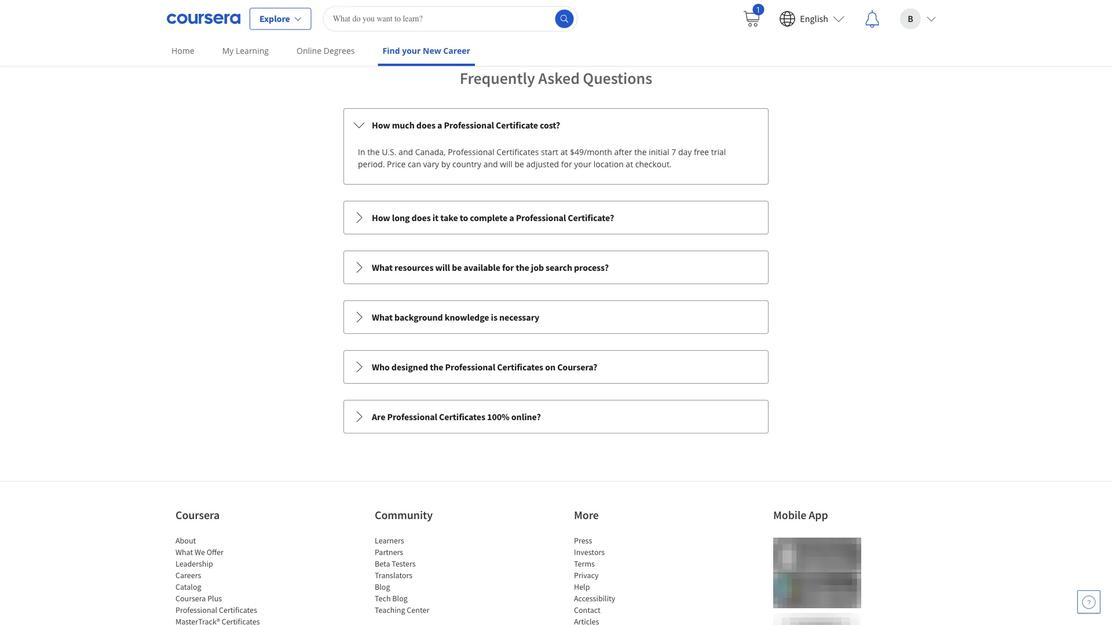 Task type: vqa. For each thing, say whether or not it's contained in the screenshot.
Legibility
no



Task type: describe. For each thing, give the bounding box(es) containing it.
are professional certificates 100% online? button
[[344, 401, 768, 433]]

how for how much does a professional certificate cost?
[[372, 119, 390, 131]]

be inside dropdown button
[[452, 262, 462, 273]]

investors link
[[574, 547, 605, 558]]

community
[[375, 508, 433, 523]]

designed
[[392, 361, 428, 373]]

we
[[195, 547, 205, 558]]

7
[[672, 146, 676, 157]]

1 horizontal spatial a
[[509, 212, 514, 223]]

my learning
[[222, 45, 269, 56]]

free
[[694, 146, 709, 157]]

long
[[392, 212, 410, 223]]

press investors terms privacy help accessibility contact
[[574, 536, 616, 616]]

your inside in the u.s. and canada, professional certificates start at $49/month after the initial 7 day free trial period. price can vary by country and will be adjusted for your location at checkout.
[[574, 159, 592, 170]]

cost?
[[540, 119, 560, 131]]

coursera plus link
[[176, 594, 222, 604]]

catalog
[[176, 582, 201, 593]]

more
[[574, 508, 599, 523]]

career
[[443, 45, 470, 56]]

what resources will be available for the job search process? button
[[344, 251, 768, 284]]

is
[[491, 312, 498, 323]]

catalog link
[[176, 582, 201, 593]]

the left the job
[[516, 262, 529, 273]]

help
[[574, 582, 590, 593]]

how long does it take to complete a professional certificate?
[[372, 212, 614, 223]]

online degrees link
[[292, 38, 360, 64]]

1 coursera from the top
[[176, 508, 220, 523]]

english button
[[770, 0, 854, 37]]

online degrees
[[297, 45, 355, 56]]

teaching
[[375, 605, 405, 616]]

1 vertical spatial at
[[626, 159, 633, 170]]

questions
[[583, 68, 652, 88]]

plus
[[208, 594, 222, 604]]

help center image
[[1082, 596, 1096, 609]]

it
[[433, 212, 439, 223]]

be inside in the u.s. and canada, professional certificates start at $49/month after the initial 7 day free trial period. price can vary by country and will be adjusted for your location at checkout.
[[515, 159, 524, 170]]

resources
[[395, 262, 434, 273]]

will inside dropdown button
[[435, 262, 450, 273]]

leadership link
[[176, 559, 213, 569]]

what inside about what we offer leadership careers catalog coursera plus professional certificates
[[176, 547, 193, 558]]

does for it
[[412, 212, 431, 223]]

certificate?
[[568, 212, 614, 223]]

how for how long does it take to complete a professional certificate?
[[372, 212, 390, 223]]

3 placeholder image from the top
[[773, 613, 861, 626]]

app
[[809, 508, 828, 523]]

price
[[387, 159, 406, 170]]

job
[[531, 262, 544, 273]]

period.
[[358, 159, 385, 170]]

translators link
[[375, 571, 413, 581]]

location
[[594, 159, 624, 170]]

home link
[[167, 38, 199, 64]]

professional inside in the u.s. and canada, professional certificates start at $49/month after the initial 7 day free trial period. price can vary by country and will be adjusted for your location at checkout.
[[448, 146, 495, 157]]

coursera image
[[167, 10, 240, 28]]

learners partners beta testers translators blog tech blog teaching center
[[375, 536, 429, 616]]

press link
[[574, 536, 592, 546]]

for inside in the u.s. and canada, professional certificates start at $49/month after the initial 7 day free trial period. price can vary by country and will be adjusted for your location at checkout.
[[561, 159, 572, 170]]

2 placeholder image from the top
[[773, 573, 862, 609]]

english
[[800, 13, 828, 25]]

what for what resources will be available for the job search process?
[[372, 262, 393, 273]]

0 horizontal spatial and
[[399, 146, 413, 157]]

shopping cart: 1 item element
[[742, 4, 764, 28]]

what we offer link
[[176, 547, 224, 558]]

what background knowledge is necessary
[[372, 312, 540, 323]]

about what we offer leadership careers catalog coursera plus professional certificates
[[176, 536, 257, 616]]

does for a
[[416, 119, 436, 131]]

certificates inside about what we offer leadership careers catalog coursera plus professional certificates
[[219, 605, 257, 616]]

terms
[[574, 559, 595, 569]]

professional inside are professional certificates 100% online? dropdown button
[[387, 411, 437, 423]]

certificates left on
[[497, 361, 544, 373]]

list for community
[[375, 535, 473, 616]]

process?
[[574, 262, 609, 273]]

careers link
[[176, 571, 201, 581]]

beta testers link
[[375, 559, 416, 569]]

online
[[297, 45, 322, 56]]

asked
[[538, 68, 580, 88]]

accessibility
[[574, 594, 616, 604]]

by
[[441, 159, 450, 170]]

$49/month
[[570, 146, 612, 157]]

tech
[[375, 594, 391, 604]]

1 link
[[733, 0, 770, 37]]

vary
[[423, 159, 439, 170]]

contact link
[[574, 605, 601, 616]]

in the u.s. and canada, professional certificates start at $49/month after the initial 7 day free trial period. price can vary by country and will be adjusted for your location at checkout.
[[358, 146, 726, 170]]

list for more
[[574, 535, 673, 626]]

take
[[440, 212, 458, 223]]

list for coursera
[[176, 535, 274, 626]]

how much does a professional certificate cost?
[[372, 119, 560, 131]]

start
[[541, 146, 559, 157]]

will inside in the u.s. and canada, professional certificates start at $49/month after the initial 7 day free trial period. price can vary by country and will be adjusted for your location at checkout.
[[500, 159, 513, 170]]

canada,
[[415, 146, 446, 157]]



Task type: locate. For each thing, give the bounding box(es) containing it.
contact
[[574, 605, 601, 616]]

search
[[546, 262, 572, 273]]

investors
[[574, 547, 605, 558]]

0 vertical spatial your
[[402, 45, 421, 56]]

your down $49/month
[[574, 159, 592, 170]]

certificates down plus
[[219, 605, 257, 616]]

how
[[372, 119, 390, 131], [372, 212, 390, 223]]

be left the available
[[452, 262, 462, 273]]

what left background
[[372, 312, 393, 323]]

help link
[[574, 582, 590, 593]]

a right complete
[[509, 212, 514, 223]]

your
[[402, 45, 421, 56], [574, 159, 592, 170]]

what for what background knowledge is necessary
[[372, 312, 393, 323]]

1 horizontal spatial list item
[[574, 616, 673, 626]]

on
[[545, 361, 556, 373]]

list item down accessibility
[[574, 616, 673, 626]]

list containing learners
[[375, 535, 473, 616]]

1 horizontal spatial for
[[561, 159, 572, 170]]

tech blog link
[[375, 594, 408, 604]]

checkout.
[[635, 159, 672, 170]]

terms link
[[574, 559, 595, 569]]

0 vertical spatial a
[[437, 119, 442, 131]]

0 vertical spatial at
[[561, 146, 568, 157]]

after
[[614, 146, 632, 157]]

initial
[[649, 146, 670, 157]]

None search field
[[323, 6, 578, 32]]

coursera?
[[557, 361, 598, 373]]

for inside what resources will be available for the job search process? dropdown button
[[502, 262, 514, 273]]

1 vertical spatial does
[[412, 212, 431, 223]]

translators
[[375, 571, 413, 581]]

coursera inside about what we offer leadership careers catalog coursera plus professional certificates
[[176, 594, 206, 604]]

frequently
[[460, 68, 535, 88]]

1 vertical spatial blog
[[392, 594, 408, 604]]

1 vertical spatial how
[[372, 212, 390, 223]]

will left the "adjusted"
[[500, 159, 513, 170]]

coursera up about link
[[176, 508, 220, 523]]

100%
[[487, 411, 510, 423]]

how long does it take to complete a professional certificate? button
[[344, 201, 768, 234]]

0 vertical spatial and
[[399, 146, 413, 157]]

blog up teaching center "link" in the bottom left of the page
[[392, 594, 408, 604]]

professional inside about what we offer leadership careers catalog coursera plus professional certificates
[[176, 605, 217, 616]]

2 vertical spatial what
[[176, 547, 193, 558]]

at
[[561, 146, 568, 157], [626, 159, 633, 170]]

trial
[[711, 146, 726, 157]]

find
[[383, 45, 400, 56]]

certificates inside in the u.s. and canada, professional certificates start at $49/month after the initial 7 day free trial period. price can vary by country and will be adjusted for your location at checkout.
[[497, 146, 539, 157]]

beta
[[375, 559, 390, 569]]

what resources will be available for the job search process?
[[372, 262, 609, 273]]

learners link
[[375, 536, 404, 546]]

mobile
[[773, 508, 807, 523]]

how left the much
[[372, 119, 390, 131]]

What do you want to learn? text field
[[323, 6, 578, 32]]

professional inside how much does a professional certificate cost? dropdown button
[[444, 119, 494, 131]]

find your new career
[[383, 45, 470, 56]]

1 horizontal spatial list
[[375, 535, 473, 616]]

list
[[176, 535, 274, 626], [375, 535, 473, 616], [574, 535, 673, 626]]

home
[[171, 45, 194, 56]]

coursera
[[176, 508, 220, 523], [176, 594, 206, 604]]

1 horizontal spatial be
[[515, 159, 524, 170]]

what left resources
[[372, 262, 393, 273]]

1 horizontal spatial will
[[500, 159, 513, 170]]

0 vertical spatial does
[[416, 119, 436, 131]]

find your new career link
[[378, 38, 475, 66]]

career academy - gateway certificates carousel element
[[209, 0, 904, 21]]

2 list from the left
[[375, 535, 473, 616]]

1 horizontal spatial at
[[626, 159, 633, 170]]

1 vertical spatial will
[[435, 262, 450, 273]]

a
[[437, 119, 442, 131], [509, 212, 514, 223]]

0 horizontal spatial be
[[452, 262, 462, 273]]

1 horizontal spatial your
[[574, 159, 592, 170]]

1 how from the top
[[372, 119, 390, 131]]

b button
[[891, 0, 946, 37]]

list item
[[176, 616, 274, 626], [574, 616, 673, 626]]

list item for coursera
[[176, 616, 274, 626]]

professional inside dropdown button
[[445, 361, 495, 373]]

about link
[[176, 536, 196, 546]]

about
[[176, 536, 196, 546]]

my learning link
[[218, 38, 273, 64]]

2 horizontal spatial list
[[574, 535, 673, 626]]

0 horizontal spatial at
[[561, 146, 568, 157]]

1 list item from the left
[[176, 616, 274, 626]]

0 vertical spatial will
[[500, 159, 513, 170]]

list item down professional certificates link
[[176, 616, 274, 626]]

are
[[372, 411, 385, 423]]

who designed the professional certificates on coursera?
[[372, 361, 598, 373]]

frequently asked questions
[[460, 68, 652, 88]]

list containing press
[[574, 535, 673, 626]]

the right after
[[634, 146, 647, 157]]

a up canada,
[[437, 119, 442, 131]]

adjusted
[[526, 159, 559, 170]]

list item for more
[[574, 616, 673, 626]]

3 list from the left
[[574, 535, 673, 626]]

0 horizontal spatial will
[[435, 262, 450, 273]]

partners
[[375, 547, 403, 558]]

1 vertical spatial for
[[502, 262, 514, 273]]

0 vertical spatial be
[[515, 159, 524, 170]]

1 vertical spatial what
[[372, 312, 393, 323]]

learners
[[375, 536, 404, 546]]

1
[[756, 4, 761, 15]]

necessary
[[499, 312, 540, 323]]

0 horizontal spatial list item
[[176, 616, 274, 626]]

the right in
[[367, 146, 380, 157]]

learning
[[236, 45, 269, 56]]

who designed the professional certificates on coursera? button
[[344, 351, 768, 383]]

be
[[515, 159, 524, 170], [452, 262, 462, 273]]

1 vertical spatial your
[[574, 159, 592, 170]]

0 vertical spatial how
[[372, 119, 390, 131]]

explore button
[[250, 8, 312, 30]]

testers
[[392, 559, 416, 569]]

your right find
[[402, 45, 421, 56]]

professional certificates link
[[176, 605, 257, 616]]

0 vertical spatial blog
[[375, 582, 390, 593]]

2 how from the top
[[372, 212, 390, 223]]

for right the "adjusted"
[[561, 159, 572, 170]]

center
[[407, 605, 429, 616]]

the right designed
[[430, 361, 444, 373]]

2 coursera from the top
[[176, 594, 206, 604]]

new
[[423, 45, 441, 56]]

certificate
[[496, 119, 538, 131]]

0 vertical spatial coursera
[[176, 508, 220, 523]]

complete
[[470, 212, 508, 223]]

what down about
[[176, 547, 193, 558]]

how left long
[[372, 212, 390, 223]]

blog link
[[375, 582, 390, 593]]

day
[[678, 146, 692, 157]]

1 horizontal spatial and
[[484, 159, 498, 170]]

1 placeholder image from the top
[[773, 538, 862, 574]]

to
[[460, 212, 468, 223]]

can
[[408, 159, 421, 170]]

0 horizontal spatial your
[[402, 45, 421, 56]]

0 horizontal spatial for
[[502, 262, 514, 273]]

0 horizontal spatial a
[[437, 119, 442, 131]]

placeholder image
[[773, 538, 862, 574], [773, 573, 862, 609], [773, 613, 861, 626]]

u.s.
[[382, 146, 397, 157]]

accessibility link
[[574, 594, 616, 604]]

coursera down catalog
[[176, 594, 206, 604]]

who
[[372, 361, 390, 373]]

mobile app
[[773, 508, 828, 523]]

2 list item from the left
[[574, 616, 673, 626]]

degrees
[[324, 45, 355, 56]]

privacy
[[574, 571, 599, 581]]

does right the much
[[416, 119, 436, 131]]

1 list from the left
[[176, 535, 274, 626]]

1 horizontal spatial blog
[[392, 594, 408, 604]]

certificates left 100%
[[439, 411, 486, 423]]

leadership
[[176, 559, 213, 569]]

professional inside how long does it take to complete a professional certificate? dropdown button
[[516, 212, 566, 223]]

my
[[222, 45, 234, 56]]

are professional certificates 100% online?
[[372, 411, 541, 423]]

and up can
[[399, 146, 413, 157]]

1 vertical spatial be
[[452, 262, 462, 273]]

list containing about
[[176, 535, 274, 626]]

press
[[574, 536, 592, 546]]

for
[[561, 159, 572, 170], [502, 262, 514, 273]]

what background knowledge is necessary button
[[344, 301, 768, 334]]

at right start
[[561, 146, 568, 157]]

at down after
[[626, 159, 633, 170]]

teaching center link
[[375, 605, 429, 616]]

1 vertical spatial and
[[484, 159, 498, 170]]

0 horizontal spatial list
[[176, 535, 274, 626]]

careers
[[176, 571, 201, 581]]

offer
[[207, 547, 224, 558]]

for right the available
[[502, 262, 514, 273]]

does left it
[[412, 212, 431, 223]]

0 vertical spatial for
[[561, 159, 572, 170]]

1 vertical spatial coursera
[[176, 594, 206, 604]]

available
[[464, 262, 501, 273]]

in
[[358, 146, 365, 157]]

1 vertical spatial a
[[509, 212, 514, 223]]

and right country
[[484, 159, 498, 170]]

blog up tech
[[375, 582, 390, 593]]

explore
[[260, 13, 290, 25]]

certificates down certificate
[[497, 146, 539, 157]]

be left the "adjusted"
[[515, 159, 524, 170]]

0 vertical spatial what
[[372, 262, 393, 273]]

will right resources
[[435, 262, 450, 273]]

0 horizontal spatial blog
[[375, 582, 390, 593]]

and
[[399, 146, 413, 157], [484, 159, 498, 170]]



